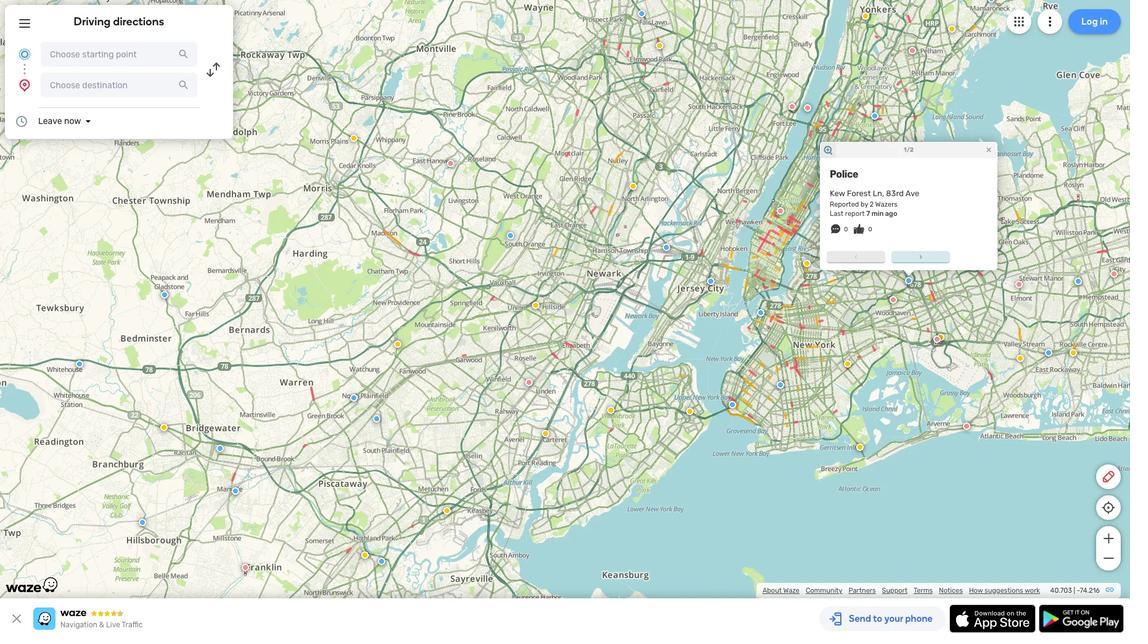 Task type: vqa. For each thing, say whether or not it's contained in the screenshot.
topmost OR,
no



Task type: describe. For each thing, give the bounding box(es) containing it.
community link
[[806, 587, 843, 595]]

min
[[872, 210, 884, 218]]

location image
[[17, 78, 32, 93]]

ave
[[906, 189, 920, 198]]

x image
[[9, 611, 24, 626]]

1 0 from the left
[[845, 226, 849, 233]]

navigation
[[60, 621, 97, 629]]

reported
[[830, 201, 860, 209]]

suggestions
[[985, 587, 1024, 595]]

2 0 from the left
[[869, 226, 873, 233]]

notices link
[[940, 587, 964, 595]]

live
[[106, 621, 120, 629]]

terms link
[[914, 587, 934, 595]]

driving
[[74, 15, 111, 28]]

leave
[[38, 116, 62, 126]]

partners link
[[849, 587, 877, 595]]

Choose starting point text field
[[41, 42, 197, 67]]

community
[[806, 587, 843, 595]]

police
[[830, 168, 859, 180]]

7
[[867, 210, 871, 218]]

traffic
[[122, 621, 143, 629]]

Choose destination text field
[[41, 73, 197, 97]]

&
[[99, 621, 104, 629]]

about waze link
[[763, 587, 800, 595]]

× link
[[984, 144, 995, 155]]

×
[[987, 144, 992, 155]]

how
[[970, 587, 984, 595]]

ln,
[[874, 189, 885, 198]]

how suggestions work link
[[970, 587, 1041, 595]]

1/2
[[904, 146, 915, 154]]

link image
[[1106, 585, 1116, 595]]

83rd
[[887, 189, 905, 198]]

navigation & live traffic
[[60, 621, 143, 629]]

kew forest ln, 83rd ave reported by 2 wazers last report 7 min ago
[[830, 189, 920, 218]]

about waze community partners support terms notices how suggestions work
[[763, 587, 1041, 595]]



Task type: locate. For each thing, give the bounding box(es) containing it.
by
[[861, 201, 869, 209]]

road closed image
[[805, 104, 812, 112], [447, 160, 455, 167], [777, 207, 785, 215], [1111, 270, 1119, 278], [890, 296, 898, 304], [242, 564, 249, 571]]

report
[[846, 210, 865, 218]]

partners
[[849, 587, 877, 595]]

police image
[[507, 232, 515, 239], [663, 244, 671, 251], [1075, 278, 1083, 285], [758, 309, 765, 317], [1046, 349, 1053, 357], [76, 360, 83, 368], [729, 401, 737, 408], [217, 445, 224, 452], [139, 519, 146, 526]]

zoom in image
[[1102, 531, 1117, 546]]

0
[[845, 226, 849, 233], [869, 226, 873, 233]]

wazers
[[876, 201, 898, 209]]

40.703
[[1051, 587, 1073, 595]]

hazard image
[[656, 42, 664, 49], [630, 183, 637, 190], [1017, 355, 1025, 362], [857, 444, 864, 451], [362, 552, 369, 559]]

hazard image
[[863, 12, 870, 20], [949, 25, 956, 33], [350, 135, 358, 142], [804, 260, 811, 267], [532, 302, 540, 309], [938, 334, 945, 341], [394, 341, 402, 348], [1071, 349, 1078, 357], [845, 360, 852, 368], [608, 407, 615, 414], [687, 408, 694, 415], [160, 424, 168, 431], [542, 430, 550, 437], [444, 507, 451, 515]]

kew
[[830, 189, 846, 198]]

-
[[1078, 587, 1081, 595]]

ago
[[886, 210, 898, 218]]

pencil image
[[1102, 470, 1117, 484]]

1 horizontal spatial 0
[[869, 226, 873, 233]]

forest
[[848, 189, 872, 198]]

chevron right image
[[917, 252, 926, 262]]

support link
[[883, 587, 908, 595]]

40.703 | -74.216
[[1051, 587, 1101, 595]]

terms
[[914, 587, 934, 595]]

|
[[1075, 587, 1076, 595]]

notices
[[940, 587, 964, 595]]

2
[[871, 201, 874, 209]]

0 horizontal spatial 0
[[845, 226, 849, 233]]

now
[[64, 116, 81, 126]]

current location image
[[17, 47, 32, 62]]

road closed image
[[909, 47, 917, 54], [789, 103, 797, 110], [1016, 281, 1024, 288], [934, 336, 942, 343], [526, 379, 533, 386], [964, 423, 971, 430]]

support
[[883, 587, 908, 595]]

driving directions
[[74, 15, 164, 28]]

clock image
[[14, 114, 29, 129]]

work
[[1026, 587, 1041, 595]]

zoom out image
[[1102, 551, 1117, 566]]

police image
[[988, 0, 996, 2], [639, 10, 646, 17], [872, 112, 879, 120], [708, 278, 715, 285], [161, 291, 168, 299], [777, 381, 785, 389], [350, 394, 358, 402], [373, 415, 381, 423], [232, 487, 239, 495], [378, 558, 386, 565]]

waze
[[784, 587, 800, 595]]

about
[[763, 587, 782, 595]]

0 down report
[[845, 226, 849, 233]]

leave now
[[38, 116, 81, 126]]

74.216
[[1081, 587, 1101, 595]]

directions
[[113, 15, 164, 28]]

last
[[830, 210, 844, 218]]

chevron left image
[[852, 252, 862, 262]]

0 down 7
[[869, 226, 873, 233]]



